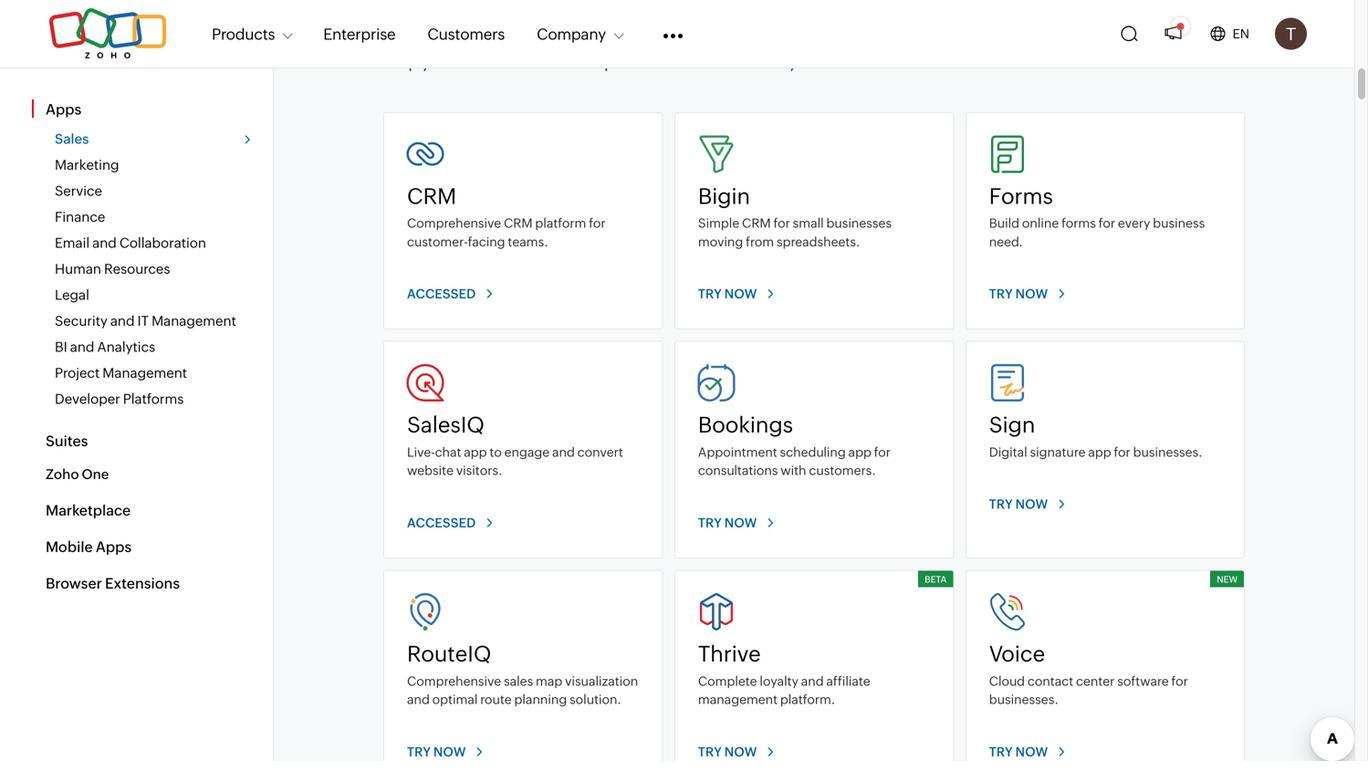 Task type: locate. For each thing, give the bounding box(es) containing it.
and left "optimal"
[[407, 692, 430, 707]]

sales for sales
[[55, 131, 89, 147]]

be
[[540, 53, 559, 72]]

1 comprehensive from the top
[[407, 216, 501, 231]]

with down scheduling
[[781, 463, 806, 478]]

for inside forms build online forms for every business need.
[[1099, 216, 1116, 231]]

with inside bookings appointment scheduling app for consultations with customers.
[[781, 463, 806, 478]]

for inside bookings appointment scheduling app for consultations with customers.
[[874, 445, 891, 460]]

0 horizontal spatial app
[[464, 445, 487, 460]]

1 horizontal spatial crm
[[504, 216, 533, 231]]

1 vertical spatial with
[[781, 463, 806, 478]]

app up customers.
[[849, 445, 872, 460]]

sign
[[989, 412, 1036, 438]]

1 horizontal spatial with
[[781, 463, 806, 478]]

signature
[[1030, 445, 1086, 460]]

now down digital
[[1016, 497, 1048, 512]]

sales inside "routeiq comprehensive sales map visualization and optimal route planning solution."
[[504, 674, 533, 689]]

developer
[[55, 391, 120, 407]]

accessed for salesiq
[[407, 516, 476, 530]]

app for bookings
[[849, 445, 872, 460]]

comprehensive inside "routeiq comprehensive sales map visualization and optimal route planning solution."
[[407, 674, 501, 689]]

finance
[[55, 209, 105, 225]]

try for forms
[[989, 287, 1013, 301]]

try now down moving
[[698, 287, 757, 301]]

1 horizontal spatial apps
[[96, 539, 132, 555]]

for right software
[[1172, 674, 1188, 689]]

for left the small
[[774, 216, 790, 231]]

2 accessed from the top
[[407, 516, 476, 530]]

management
[[698, 692, 778, 707]]

try for routeiq
[[407, 745, 431, 759]]

0 vertical spatial sales
[[383, 12, 447, 44]]

try now down "optimal"
[[407, 745, 466, 759]]

try now down consultations
[[698, 516, 757, 530]]

forms build online forms for every business need.
[[989, 183, 1205, 249]]

1 vertical spatial businesses.
[[989, 692, 1059, 707]]

for up customers.
[[874, 445, 891, 460]]

with left 'tools'
[[689, 53, 721, 72]]

crm inside bigin simple crm for small businesses moving from spreadsheets.
[[742, 216, 771, 231]]

now down need.
[[1016, 287, 1048, 301]]

routeiq comprehensive sales map visualization and optimal route planning solution.
[[407, 641, 638, 707]]

crm up teams.
[[504, 216, 533, 231]]

forms
[[1062, 216, 1096, 231]]

with inside sales help your sales team be more productive with tools they'd love.
[[689, 53, 721, 72]]

try now for bigin
[[698, 287, 757, 301]]

for right platform in the left top of the page
[[589, 216, 606, 231]]

0 vertical spatial management
[[152, 313, 236, 329]]

to
[[490, 445, 502, 460]]

1 vertical spatial apps
[[96, 539, 132, 555]]

2 comprehensive from the top
[[407, 674, 501, 689]]

now down the contact
[[1016, 745, 1048, 759]]

app up visitors.
[[464, 445, 487, 460]]

1 accessed from the top
[[407, 287, 476, 301]]

app right the signature
[[1088, 445, 1111, 460]]

2 horizontal spatial crm
[[742, 216, 771, 231]]

try for bookings
[[698, 516, 722, 530]]

analytics
[[97, 339, 155, 355]]

1 vertical spatial sales
[[504, 674, 533, 689]]

now down "optimal"
[[434, 745, 466, 759]]

route
[[480, 692, 512, 707]]

now for routeiq
[[434, 745, 466, 759]]

map
[[536, 674, 563, 689]]

0 horizontal spatial sales
[[55, 131, 89, 147]]

comprehensive for routeiq
[[407, 674, 501, 689]]

and inside the salesiq live-chat app to engage and convert website visitors.
[[552, 445, 575, 460]]

now for sign
[[1016, 497, 1048, 512]]

try now down digital
[[989, 497, 1048, 512]]

sales down customers at the left top
[[458, 53, 495, 72]]

build
[[989, 216, 1020, 231]]

business
[[1153, 216, 1205, 231]]

for inside crm comprehensive crm platform for customer-facing teams.
[[589, 216, 606, 231]]

now down management
[[725, 745, 757, 759]]

try now down cloud on the bottom right of page
[[989, 745, 1048, 759]]

app inside sign digital signature app for businesses.
[[1088, 445, 1111, 460]]

1 vertical spatial sales
[[55, 131, 89, 147]]

browser extensions
[[46, 575, 180, 592]]

new
[[1217, 574, 1238, 585]]

and up "platform."
[[801, 674, 824, 689]]

app inside bookings appointment scheduling app for consultations with customers.
[[849, 445, 872, 460]]

now for bookings
[[725, 516, 757, 530]]

need.
[[989, 234, 1023, 249]]

accessed down website on the bottom of the page
[[407, 516, 476, 530]]

cloud
[[989, 674, 1025, 689]]

sales up marketing
[[55, 131, 89, 147]]

for right the signature
[[1114, 445, 1131, 460]]

1 horizontal spatial sales
[[383, 12, 447, 44]]

spreadsheets.
[[777, 234, 860, 249]]

crm for crm
[[504, 216, 533, 231]]

for left every
[[1099, 216, 1116, 231]]

try now down need.
[[989, 287, 1048, 301]]

apps up marketing
[[46, 101, 81, 118]]

0 vertical spatial sales
[[458, 53, 495, 72]]

products
[[212, 25, 275, 43]]

facing
[[468, 234, 505, 249]]

3 app from the left
[[1088, 445, 1111, 460]]

appointment
[[698, 445, 777, 460]]

0 horizontal spatial with
[[689, 53, 721, 72]]

2 horizontal spatial app
[[1088, 445, 1111, 460]]

1 horizontal spatial businesses.
[[1133, 445, 1203, 460]]

try now for forms
[[989, 287, 1048, 301]]

0 vertical spatial businesses.
[[1133, 445, 1203, 460]]

comprehensive
[[407, 216, 501, 231], [407, 674, 501, 689]]

salesiq
[[407, 412, 485, 438]]

developer platforms
[[55, 391, 184, 407]]

crm up the from
[[742, 216, 771, 231]]

they'd
[[764, 53, 812, 72]]

0 vertical spatial comprehensive
[[407, 216, 501, 231]]

2 app from the left
[[849, 445, 872, 460]]

sales up help
[[383, 12, 447, 44]]

email
[[55, 235, 90, 251]]

now down consultations
[[725, 516, 757, 530]]

mobile
[[46, 539, 93, 555]]

scheduling
[[780, 445, 846, 460]]

solution.
[[570, 692, 622, 707]]

thrive
[[698, 641, 761, 667]]

with
[[689, 53, 721, 72], [781, 463, 806, 478]]

beta
[[925, 574, 947, 585]]

teams.
[[508, 234, 548, 249]]

try now down management
[[698, 745, 757, 759]]

customers
[[428, 25, 505, 43]]

try now for routeiq
[[407, 745, 466, 759]]

project
[[55, 365, 100, 381]]

0 vertical spatial with
[[689, 53, 721, 72]]

comprehensive inside crm comprehensive crm platform for customer-facing teams.
[[407, 216, 501, 231]]

app
[[464, 445, 487, 460], [849, 445, 872, 460], [1088, 445, 1111, 460]]

sales up planning
[[504, 674, 533, 689]]

apps up browser extensions
[[96, 539, 132, 555]]

accessed down 'customer-'
[[407, 287, 476, 301]]

now for forms
[[1016, 287, 1048, 301]]

1 app from the left
[[464, 445, 487, 460]]

crm comprehensive crm platform for customer-facing teams.
[[407, 183, 606, 249]]

try for bigin
[[698, 287, 722, 301]]

0 horizontal spatial businesses.
[[989, 692, 1059, 707]]

sales
[[458, 53, 495, 72], [504, 674, 533, 689]]

sales inside sales help your sales team be more productive with tools they'd love.
[[383, 12, 447, 44]]

try
[[698, 287, 722, 301], [989, 287, 1013, 301], [989, 497, 1013, 512], [698, 516, 722, 530], [407, 745, 431, 759], [698, 745, 722, 759], [989, 745, 1013, 759]]

suites
[[46, 433, 88, 450]]

for inside sign digital signature app for businesses.
[[1114, 445, 1131, 460]]

0 vertical spatial apps
[[46, 101, 81, 118]]

1 vertical spatial management
[[103, 365, 187, 381]]

0 vertical spatial accessed
[[407, 287, 476, 301]]

for
[[589, 216, 606, 231], [774, 216, 790, 231], [1099, 216, 1116, 231], [874, 445, 891, 460], [1114, 445, 1131, 460], [1172, 674, 1188, 689]]

it
[[137, 313, 149, 329]]

management up platforms
[[103, 365, 187, 381]]

visualization
[[565, 674, 638, 689]]

for for forms
[[1099, 216, 1116, 231]]

1 horizontal spatial sales
[[504, 674, 533, 689]]

now down the from
[[725, 287, 757, 301]]

0 horizontal spatial sales
[[458, 53, 495, 72]]

moving
[[698, 234, 743, 249]]

email and collaboration
[[55, 235, 206, 251]]

try now
[[698, 287, 757, 301], [989, 287, 1048, 301], [989, 497, 1048, 512], [698, 516, 757, 530], [407, 745, 466, 759], [698, 745, 757, 759], [989, 745, 1048, 759]]

forms
[[989, 183, 1053, 209]]

and right engage
[[552, 445, 575, 460]]

human
[[55, 261, 101, 277]]

digital
[[989, 445, 1028, 460]]

terry turtle image
[[1275, 18, 1307, 50]]

1 vertical spatial accessed
[[407, 516, 476, 530]]

sales for sales help your sales team be more productive with tools they'd love.
[[383, 12, 447, 44]]

management right it
[[152, 313, 236, 329]]

and left it
[[110, 313, 135, 329]]

1 vertical spatial comprehensive
[[407, 674, 501, 689]]

crm up 'customer-'
[[407, 183, 457, 209]]

comprehensive up 'customer-'
[[407, 216, 501, 231]]

software
[[1118, 674, 1169, 689]]

app inside the salesiq live-chat app to engage and convert website visitors.
[[464, 445, 487, 460]]

management
[[152, 313, 236, 329], [103, 365, 187, 381]]

1 horizontal spatial app
[[849, 445, 872, 460]]

and inside thrive complete loyalty and affiliate management platform.
[[801, 674, 824, 689]]

for inside "voice cloud contact center software for businesses."
[[1172, 674, 1188, 689]]

crm
[[407, 183, 457, 209], [504, 216, 533, 231], [742, 216, 771, 231]]

now for bigin
[[725, 287, 757, 301]]

marketplace
[[46, 502, 131, 519]]

comprehensive up "optimal"
[[407, 674, 501, 689]]

businesses.
[[1133, 445, 1203, 460], [989, 692, 1059, 707]]



Task type: vqa. For each thing, say whether or not it's contained in the screenshot.
app
yes



Task type: describe. For each thing, give the bounding box(es) containing it.
affiliate
[[826, 674, 871, 689]]

security
[[55, 313, 108, 329]]

from
[[746, 234, 774, 249]]

for for crm
[[589, 216, 606, 231]]

convert
[[578, 445, 623, 460]]

app for salesiq
[[464, 445, 487, 460]]

service
[[55, 183, 102, 199]]

for inside bigin simple crm for small businesses moving from spreadsheets.
[[774, 216, 790, 231]]

platform.
[[780, 692, 836, 707]]

try now for bookings
[[698, 516, 757, 530]]

collaboration
[[119, 235, 206, 251]]

bigin simple crm for small businesses moving from spreadsheets.
[[698, 183, 892, 249]]

chat
[[435, 445, 461, 460]]

app for sign
[[1088, 445, 1111, 460]]

platform
[[535, 216, 586, 231]]

online
[[1022, 216, 1059, 231]]

one
[[82, 466, 109, 482]]

routeiq
[[407, 641, 491, 667]]

team
[[498, 53, 537, 72]]

en
[[1233, 26, 1250, 41]]

extensions
[[105, 575, 180, 592]]

customers.
[[809, 463, 876, 478]]

businesses. inside "voice cloud contact center software for businesses."
[[989, 692, 1059, 707]]

sales inside sales help your sales team be more productive with tools they'd love.
[[458, 53, 495, 72]]

0 horizontal spatial crm
[[407, 183, 457, 209]]

voice cloud contact center software for businesses.
[[989, 641, 1188, 707]]

sign digital signature app for businesses.
[[989, 412, 1203, 460]]

and up human resources
[[92, 235, 117, 251]]

try for sign
[[989, 497, 1013, 512]]

thrive complete loyalty and affiliate management platform.
[[698, 641, 871, 707]]

businesses. inside sign digital signature app for businesses.
[[1133, 445, 1203, 460]]

bookings appointment scheduling app for consultations with customers.
[[698, 412, 891, 478]]

security and it management
[[55, 313, 236, 329]]

enterprise link
[[323, 14, 396, 54]]

simple
[[698, 216, 740, 231]]

engage
[[504, 445, 550, 460]]

consultations
[[698, 463, 778, 478]]

for for sign
[[1114, 445, 1131, 460]]

sales help your sales team be more productive with tools they'd love.
[[383, 12, 851, 72]]

comprehensive for crm
[[407, 216, 501, 231]]

bi
[[55, 339, 67, 355]]

try now for sign
[[989, 497, 1048, 512]]

legal
[[55, 287, 89, 303]]

0 horizontal spatial apps
[[46, 101, 81, 118]]

platforms
[[123, 391, 184, 407]]

marketing
[[55, 157, 119, 173]]

bi and analytics
[[55, 339, 155, 355]]

help
[[383, 53, 419, 72]]

live-
[[407, 445, 435, 460]]

contact
[[1028, 674, 1074, 689]]

bookings
[[698, 412, 793, 438]]

complete
[[698, 674, 757, 689]]

tools
[[725, 53, 761, 72]]

crm for bigin
[[742, 216, 771, 231]]

enterprise
[[323, 25, 396, 43]]

every
[[1118, 216, 1151, 231]]

zoho one
[[46, 466, 109, 482]]

website
[[407, 463, 454, 478]]

more
[[562, 53, 601, 72]]

visitors.
[[456, 463, 503, 478]]

for for bookings
[[874, 445, 891, 460]]

resources
[[104, 261, 170, 277]]

and right bi
[[70, 339, 94, 355]]

salesiq live-chat app to engage and convert website visitors.
[[407, 412, 623, 478]]

loyalty
[[760, 674, 799, 689]]

planning
[[514, 692, 567, 707]]

zoho
[[46, 466, 79, 482]]

optimal
[[432, 692, 478, 707]]

love.
[[815, 53, 851, 72]]

accessed for crm
[[407, 287, 476, 301]]

project management
[[55, 365, 187, 381]]

your
[[422, 53, 455, 72]]

and inside "routeiq comprehensive sales map visualization and optimal route planning solution."
[[407, 692, 430, 707]]

company
[[537, 25, 606, 43]]

customer-
[[407, 234, 468, 249]]

bigin
[[698, 183, 750, 209]]

browser
[[46, 575, 102, 592]]

customers link
[[428, 14, 505, 54]]

mobile apps
[[46, 539, 132, 555]]

voice
[[989, 641, 1045, 667]]

businesses
[[827, 216, 892, 231]]



